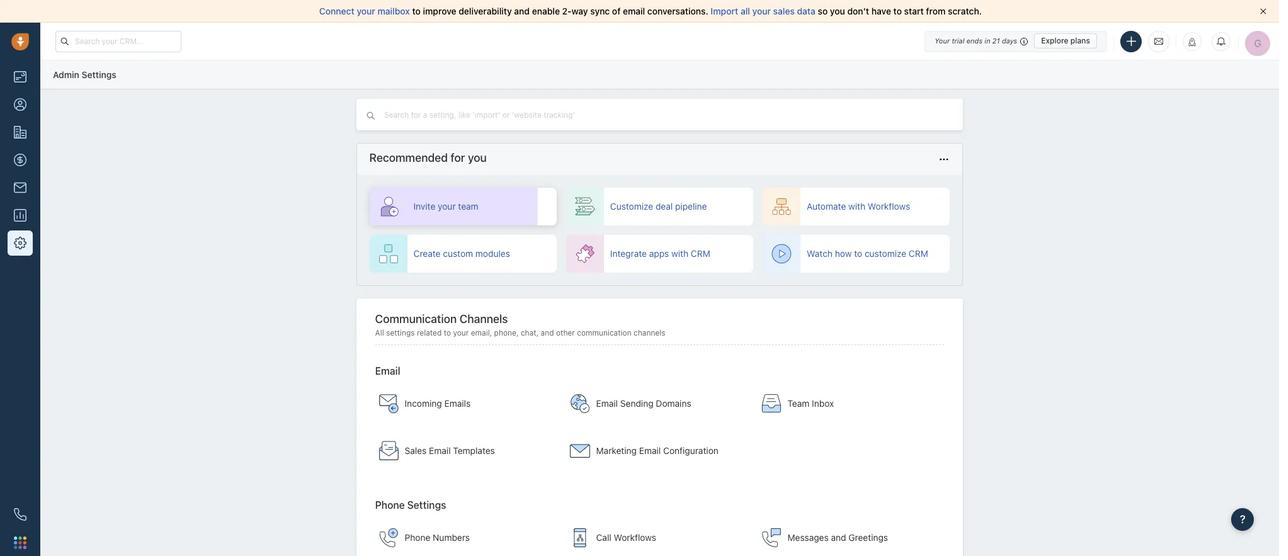 Task type: vqa. For each thing, say whether or not it's contained in the screenshot.
google inside the 'meetings spend more time closing prospects and less time scheduling demos. book meetings 24x7 right from the chat messenger. keep customers in the loop by seamlessly integrating google calendar with your chat account.'
no



Task type: locate. For each thing, give the bounding box(es) containing it.
0 horizontal spatial settings
[[82, 69, 116, 80]]

apps
[[649, 248, 669, 259]]

email right "sales"
[[429, 445, 451, 456]]

scratch.
[[948, 6, 982, 16]]

communication channels all settings related to your email, phone, chat, and other communication channels
[[375, 312, 666, 337]]

set up call queues and messages to connect callers with your team image
[[570, 528, 590, 548]]

other
[[556, 328, 575, 337]]

phone
[[375, 499, 405, 511], [405, 532, 431, 543]]

crm right customize
[[909, 248, 928, 259]]

settings
[[82, 69, 116, 80], [407, 499, 446, 511]]

buy and manage phone numbers from 90+ countries image
[[378, 528, 398, 548]]

how
[[835, 248, 852, 259]]

all
[[375, 328, 384, 337]]

auto-forward incoming emails to the crm, create contacts from them image
[[378, 394, 398, 414]]

customize
[[610, 201, 653, 212]]

your inside communication channels all settings related to your email, phone, chat, and other communication channels
[[453, 328, 469, 337]]

call
[[596, 532, 612, 543]]

phone,
[[494, 328, 519, 337]]

configuration
[[663, 445, 719, 456]]

phone up buy and manage phone numbers from 90+ countries icon
[[375, 499, 405, 511]]

1 vertical spatial phone
[[405, 532, 431, 543]]

0 vertical spatial settings
[[82, 69, 116, 80]]

2-
[[562, 6, 572, 16]]

settings right "admin"
[[82, 69, 116, 80]]

call workflows link
[[564, 516, 750, 556]]

0 vertical spatial workflows
[[868, 201, 910, 212]]

0 horizontal spatial workflows
[[614, 532, 656, 543]]

1 vertical spatial and
[[541, 328, 554, 337]]

1 vertical spatial workflows
[[614, 532, 656, 543]]

related
[[417, 328, 442, 337]]

and right chat,
[[541, 328, 554, 337]]

to
[[412, 6, 421, 16], [894, 6, 902, 16], [854, 248, 863, 259], [444, 328, 451, 337]]

0 horizontal spatial with
[[672, 248, 689, 259]]

0 vertical spatial phone
[[375, 499, 405, 511]]

start
[[904, 6, 924, 16]]

1 horizontal spatial and
[[541, 328, 554, 337]]

communication
[[577, 328, 632, 337]]

settings up phone numbers
[[407, 499, 446, 511]]

data
[[797, 6, 816, 16]]

to right the 'related'
[[444, 328, 451, 337]]

customize the logo, sender details, and font colors in your marketing emails image
[[570, 441, 590, 461]]

trial
[[952, 37, 965, 45]]

sales
[[405, 445, 427, 456]]

and inside communication channels all settings related to your email, phone, chat, and other communication channels
[[541, 328, 554, 337]]

customize deal pipeline
[[610, 201, 707, 212]]

you
[[830, 6, 845, 16]]

automate with workflows
[[807, 201, 910, 212]]

from
[[926, 6, 946, 16]]

and left greetings
[[831, 532, 846, 543]]

your left 'team'
[[438, 201, 456, 212]]

verify your domains for better deliverability and less spam image
[[570, 394, 590, 414]]

your left "mailbox" at the left
[[357, 6, 375, 16]]

to right "mailbox" at the left
[[412, 6, 421, 16]]

greetings
[[849, 532, 888, 543]]

workflows up customize
[[868, 201, 910, 212]]

phone right buy and manage phone numbers from 90+ countries icon
[[405, 532, 431, 543]]

sending
[[620, 398, 654, 409]]

crm
[[691, 248, 710, 259], [909, 248, 928, 259]]

phone settings
[[375, 499, 446, 511]]

0 vertical spatial with
[[849, 201, 866, 212]]

invite your team
[[414, 201, 479, 212]]

1 vertical spatial settings
[[407, 499, 446, 511]]

2 crm from the left
[[909, 248, 928, 259]]

your trial ends in 21 days
[[935, 37, 1017, 45]]

phone for phone settings
[[375, 499, 405, 511]]

way
[[572, 6, 588, 16]]

1 horizontal spatial crm
[[909, 248, 928, 259]]

Search for a setting, like 'import' or 'website tracking' text field
[[383, 109, 618, 121]]

with right automate
[[849, 201, 866, 212]]

close image
[[1261, 8, 1267, 14]]

sales email templates link
[[372, 429, 558, 473]]

chat,
[[521, 328, 539, 337]]

deliverability
[[459, 6, 512, 16]]

with
[[849, 201, 866, 212], [672, 248, 689, 259]]

customize deal pipeline link
[[566, 188, 753, 226]]

ends
[[967, 37, 983, 45]]

email sending domains
[[596, 398, 691, 409]]

crm right the apps at the right top
[[691, 248, 710, 259]]

1 horizontal spatial settings
[[407, 499, 446, 511]]

0 horizontal spatial crm
[[691, 248, 710, 259]]

record automated messages and greetings for every business situation image
[[761, 528, 781, 548]]

call workflows
[[596, 532, 656, 543]]

with right the apps at the right top
[[672, 248, 689, 259]]

marketing email configuration link
[[564, 429, 750, 473]]

email inside "link"
[[596, 398, 618, 409]]

what's new image
[[1188, 37, 1197, 46]]

workflows
[[868, 201, 910, 212], [614, 532, 656, 543]]

email right verify your domains for better deliverability and less spam image
[[596, 398, 618, 409]]

1 vertical spatial with
[[672, 248, 689, 259]]

0 horizontal spatial and
[[514, 6, 530, 16]]

email right marketing on the bottom of page
[[639, 445, 661, 456]]

to left start
[[894, 6, 902, 16]]

workflows right the call
[[614, 532, 656, 543]]

sales
[[773, 6, 795, 16]]

and
[[514, 6, 530, 16], [541, 328, 554, 337], [831, 532, 846, 543]]

create and share email templates, track their metrics image
[[378, 441, 398, 461]]

your
[[357, 6, 375, 16], [753, 6, 771, 16], [438, 201, 456, 212], [453, 328, 469, 337]]

phone numbers link
[[372, 516, 558, 556]]

and left enable
[[514, 6, 530, 16]]

your left email,
[[453, 328, 469, 337]]

connect your mailbox to improve deliverability and enable 2-way sync of email conversations. import all your sales data so you don't have to start from scratch.
[[319, 6, 982, 16]]

incoming
[[405, 398, 442, 409]]

2 horizontal spatial and
[[831, 532, 846, 543]]

2 vertical spatial and
[[831, 532, 846, 543]]

0 vertical spatial and
[[514, 6, 530, 16]]

email
[[375, 365, 400, 377], [596, 398, 618, 409], [429, 445, 451, 456], [639, 445, 661, 456]]



Task type: describe. For each thing, give the bounding box(es) containing it.
email,
[[471, 328, 492, 337]]

create
[[414, 248, 441, 259]]

numbers
[[433, 532, 470, 543]]

send email image
[[1155, 36, 1164, 46]]

email up the auto-forward incoming emails to the crm, create contacts from them icon
[[375, 365, 400, 377]]

to inside communication channels all settings related to your email, phone, chat, and other communication channels
[[444, 328, 451, 337]]

days
[[1002, 37, 1017, 45]]

modules
[[476, 248, 510, 259]]

plans
[[1071, 36, 1090, 45]]

templates
[[453, 445, 495, 456]]

watch how to customize crm
[[807, 248, 928, 259]]

so
[[818, 6, 828, 16]]

1 horizontal spatial workflows
[[868, 201, 910, 212]]

don't
[[848, 6, 869, 16]]

invite
[[414, 201, 436, 212]]

mailbox
[[378, 6, 410, 16]]

your
[[935, 37, 950, 45]]

custom
[[443, 248, 473, 259]]

freshworks switcher image
[[14, 537, 26, 549]]

conversations.
[[648, 6, 709, 16]]

enable
[[532, 6, 560, 16]]

email
[[623, 6, 645, 16]]

team inbox
[[788, 398, 834, 409]]

admin
[[53, 69, 79, 80]]

sales email templates
[[405, 445, 495, 456]]

messages and greetings link
[[755, 516, 941, 556]]

team
[[458, 201, 479, 212]]

create custom modules link
[[370, 235, 557, 273]]

21
[[993, 37, 1000, 45]]

explore plans
[[1041, 36, 1090, 45]]

admin settings
[[53, 69, 116, 80]]

automate with workflows link
[[763, 188, 950, 226]]

connect
[[319, 6, 355, 16]]

1 crm from the left
[[691, 248, 710, 259]]

Search your CRM... text field
[[55, 31, 181, 52]]

customize
[[865, 248, 907, 259]]

marketing
[[596, 445, 637, 456]]

inbox
[[812, 398, 834, 409]]

automate
[[807, 201, 846, 212]]

sync
[[590, 6, 610, 16]]

explore
[[1041, 36, 1069, 45]]

integrate
[[610, 248, 647, 259]]

messages and greetings
[[788, 532, 888, 543]]

email sending domains link
[[564, 382, 750, 426]]

your right all
[[753, 6, 771, 16]]

to right how
[[854, 248, 863, 259]]

connect your mailbox link
[[319, 6, 412, 16]]

phone for phone numbers
[[405, 532, 431, 543]]

communication
[[375, 312, 457, 326]]

marketing email configuration
[[596, 445, 719, 456]]

messages
[[788, 532, 829, 543]]

pipeline
[[675, 201, 707, 212]]

domains
[[656, 398, 691, 409]]

of
[[612, 6, 621, 16]]

incoming emails link
[[372, 382, 558, 426]]

import all your sales data link
[[711, 6, 818, 16]]

deal
[[656, 201, 673, 212]]

emails
[[444, 398, 471, 409]]

phone numbers
[[405, 532, 470, 543]]

settings for phone settings
[[407, 499, 446, 511]]

have
[[872, 6, 891, 16]]

import
[[711, 6, 738, 16]]

incoming emails
[[405, 398, 471, 409]]

settings
[[386, 328, 415, 337]]

respond faster to emails with a common inbox for your team image
[[761, 394, 781, 414]]

phone element
[[8, 502, 33, 527]]

settings for admin settings
[[82, 69, 116, 80]]

explore plans link
[[1034, 33, 1097, 49]]

1 horizontal spatial with
[[849, 201, 866, 212]]

create custom modules
[[414, 248, 510, 259]]

improve
[[423, 6, 456, 16]]

team inbox link
[[755, 382, 941, 426]]

watch
[[807, 248, 833, 259]]

channels
[[634, 328, 666, 337]]

phone image
[[14, 508, 26, 521]]

team
[[788, 398, 810, 409]]

all
[[741, 6, 750, 16]]

channels
[[460, 312, 508, 326]]

in
[[985, 37, 991, 45]]

integrate apps with crm
[[610, 248, 710, 259]]



